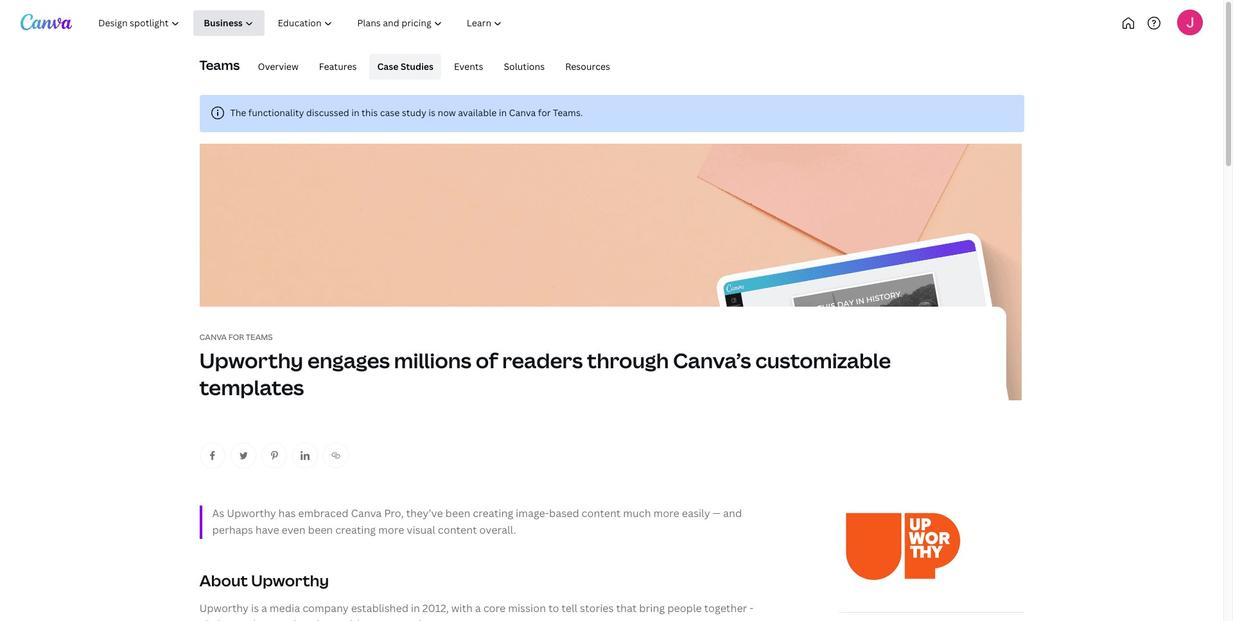 Task type: locate. For each thing, give the bounding box(es) containing it.
upworthy up aiming
[[199, 602, 249, 616]]

canva inside as upworthy has embraced canva pro, they've been creating image-based content much more easily — and perhaps have even been creating more visual content overall.
[[351, 507, 382, 521]]

tell
[[562, 602, 578, 616]]

overview
[[258, 60, 299, 72]]

in left the 'this'
[[352, 107, 360, 119]]

is
[[429, 107, 436, 119], [251, 602, 259, 616]]

2 a from the left
[[475, 602, 481, 616]]

upworthy down the teams
[[199, 347, 303, 375]]

1 vertical spatial to
[[235, 618, 245, 622]]

overall.
[[479, 523, 516, 538]]

canva left the for at the top of the page
[[509, 107, 536, 119]]

1 vertical spatial content
[[438, 523, 477, 538]]

based
[[549, 507, 579, 521]]

0 horizontal spatial to
[[235, 618, 245, 622]]

to left tell
[[549, 602, 559, 616]]

people
[[667, 602, 702, 616]]

in up attention
[[411, 602, 420, 616]]

features link
[[311, 54, 364, 80]]

to.
[[437, 618, 449, 622]]

is up change
[[251, 602, 259, 616]]

is left the now
[[429, 107, 436, 119]]

easily
[[682, 507, 710, 521]]

in
[[352, 107, 360, 119], [499, 107, 507, 119], [411, 602, 420, 616]]

1 horizontal spatial a
[[475, 602, 481, 616]]

creating up the overall.
[[473, 507, 513, 521]]

0 vertical spatial been
[[446, 507, 470, 521]]

features
[[319, 60, 357, 72]]

1 horizontal spatial more
[[654, 507, 679, 521]]

media
[[270, 602, 300, 616]]

is inside upworthy is a media company established in 2012, with a core mission to tell stories that bring people together - aiming to change what the world pays attention to.
[[251, 602, 259, 616]]

upworthy up media
[[251, 570, 329, 591]]

more right the much
[[654, 507, 679, 521]]

canva left pro,
[[351, 507, 382, 521]]

to right aiming
[[235, 618, 245, 622]]

1 horizontal spatial in
[[411, 602, 420, 616]]

resources link
[[558, 54, 618, 80]]

1 vertical spatial is
[[251, 602, 259, 616]]

1 horizontal spatial content
[[582, 507, 621, 521]]

events
[[454, 60, 483, 72]]

upworthy inside canva for teams upworthy engages millions of readers through canva's customizable templates
[[199, 347, 303, 375]]

functionality
[[248, 107, 304, 119]]

engages
[[307, 347, 390, 375]]

0 vertical spatial content
[[582, 507, 621, 521]]

even
[[282, 523, 306, 538]]

creating down embraced
[[335, 523, 376, 538]]

been down embraced
[[308, 523, 333, 538]]

0 horizontal spatial been
[[308, 523, 333, 538]]

in right available
[[499, 107, 507, 119]]

1 horizontal spatial creating
[[473, 507, 513, 521]]

to
[[549, 602, 559, 616], [235, 618, 245, 622]]

2012,
[[423, 602, 449, 616]]

1 horizontal spatial is
[[429, 107, 436, 119]]

0 horizontal spatial is
[[251, 602, 259, 616]]

1 vertical spatial canva
[[351, 507, 382, 521]]

a right with
[[475, 602, 481, 616]]

events link
[[446, 54, 491, 80]]

creating
[[473, 507, 513, 521], [335, 523, 376, 538]]

teams
[[199, 56, 240, 74]]

canva for teams upworthy engages millions of readers through canva's customizable templates
[[199, 332, 891, 401]]

content left the much
[[582, 507, 621, 521]]

menu bar
[[245, 54, 618, 80]]

0 horizontal spatial in
[[352, 107, 360, 119]]

been right they've
[[446, 507, 470, 521]]

content
[[582, 507, 621, 521], [438, 523, 477, 538]]

customizable
[[756, 347, 891, 375]]

established
[[351, 602, 409, 616]]

more down pro,
[[378, 523, 404, 538]]

0 horizontal spatial canva
[[351, 507, 382, 521]]

bring
[[639, 602, 665, 616]]

solutions link
[[496, 54, 553, 80]]

available
[[458, 107, 497, 119]]

they've
[[406, 507, 443, 521]]

1 vertical spatial creating
[[335, 523, 376, 538]]

stories
[[580, 602, 614, 616]]

of
[[476, 347, 498, 375]]

0 vertical spatial creating
[[473, 507, 513, 521]]

more
[[654, 507, 679, 521], [378, 523, 404, 538]]

a up change
[[261, 602, 267, 616]]

content right visual
[[438, 523, 477, 538]]

1 horizontal spatial to
[[549, 602, 559, 616]]

upworthy is a media company established in 2012, with a core mission to tell stories that bring people together - aiming to change what the world pays attention to.
[[199, 602, 754, 622]]

been
[[446, 507, 470, 521], [308, 523, 333, 538]]

upworthy up have
[[227, 507, 276, 521]]

0 vertical spatial canva
[[509, 107, 536, 119]]

studies
[[401, 60, 434, 72]]

1 vertical spatial more
[[378, 523, 404, 538]]

0 vertical spatial more
[[654, 507, 679, 521]]

a
[[261, 602, 267, 616], [475, 602, 481, 616]]

0 horizontal spatial content
[[438, 523, 477, 538]]

case studies link
[[370, 54, 441, 80]]

that
[[616, 602, 637, 616]]

0 horizontal spatial creating
[[335, 523, 376, 538]]

1 horizontal spatial been
[[446, 507, 470, 521]]

0 vertical spatial is
[[429, 107, 436, 119]]

core
[[483, 602, 506, 616]]

canva
[[509, 107, 536, 119], [351, 507, 382, 521]]

0 horizontal spatial a
[[261, 602, 267, 616]]

attention
[[388, 618, 434, 622]]

1 vertical spatial been
[[308, 523, 333, 538]]

upworthy
[[199, 347, 303, 375], [227, 507, 276, 521], [251, 570, 329, 591], [199, 602, 249, 616]]

in inside upworthy is a media company established in 2012, with a core mission to tell stories that bring people together - aiming to change what the world pays attention to.
[[411, 602, 420, 616]]



Task type: describe. For each thing, give the bounding box(es) containing it.
world
[[332, 618, 360, 622]]

—
[[713, 507, 721, 521]]

image-
[[516, 507, 549, 521]]

solutions
[[504, 60, 545, 72]]

teams
[[246, 332, 273, 343]]

has
[[278, 507, 296, 521]]

aiming
[[199, 618, 232, 622]]

case
[[380, 107, 400, 119]]

together
[[704, 602, 747, 616]]

teams.
[[553, 107, 583, 119]]

canva's
[[673, 347, 751, 375]]

1 a from the left
[[261, 602, 267, 616]]

and
[[723, 507, 742, 521]]

case
[[377, 60, 399, 72]]

case studies
[[377, 60, 434, 72]]

through
[[587, 347, 669, 375]]

0 vertical spatial to
[[549, 602, 559, 616]]

have
[[256, 523, 279, 538]]

readers
[[502, 347, 583, 375]]

for
[[538, 107, 551, 119]]

with
[[451, 602, 473, 616]]

millions
[[394, 347, 472, 375]]

canva
[[199, 332, 227, 343]]

pro,
[[384, 507, 404, 521]]

embraced
[[298, 507, 348, 521]]

perhaps
[[212, 523, 253, 538]]

mission
[[508, 602, 546, 616]]

top level navigation element
[[87, 10, 557, 36]]

for
[[228, 332, 244, 343]]

discussed
[[306, 107, 349, 119]]

what
[[286, 618, 310, 622]]

the functionality discussed in this case study is now available in canva for teams.
[[230, 107, 583, 119]]

about
[[199, 570, 248, 591]]

resources
[[565, 60, 610, 72]]

about upworthy
[[199, 570, 329, 591]]

templates
[[199, 374, 304, 401]]

2 horizontal spatial in
[[499, 107, 507, 119]]

visual
[[407, 523, 435, 538]]

as upworthy has embraced canva pro, they've been creating image-based content much more easily — and perhaps have even been creating more visual content overall.
[[212, 507, 742, 538]]

upworthy inside upworthy is a media company established in 2012, with a core mission to tell stories that bring people together - aiming to change what the world pays attention to.
[[199, 602, 249, 616]]

overview link
[[250, 54, 306, 80]]

now
[[438, 107, 456, 119]]

0 horizontal spatial more
[[378, 523, 404, 538]]

much
[[623, 507, 651, 521]]

this
[[362, 107, 378, 119]]

the
[[230, 107, 246, 119]]

1 horizontal spatial canva
[[509, 107, 536, 119]]

-
[[750, 602, 754, 616]]

change
[[248, 618, 283, 622]]

menu bar containing overview
[[245, 54, 618, 80]]

as
[[212, 507, 224, 521]]

the
[[313, 618, 329, 622]]

company
[[303, 602, 349, 616]]

study
[[402, 107, 426, 119]]

pays
[[362, 618, 386, 622]]

upworthy inside as upworthy has embraced canva pro, they've been creating image-based content much more easily — and perhaps have even been creating more visual content overall.
[[227, 507, 276, 521]]



Task type: vqa. For each thing, say whether or not it's contained in the screenshot.
"You"
no



